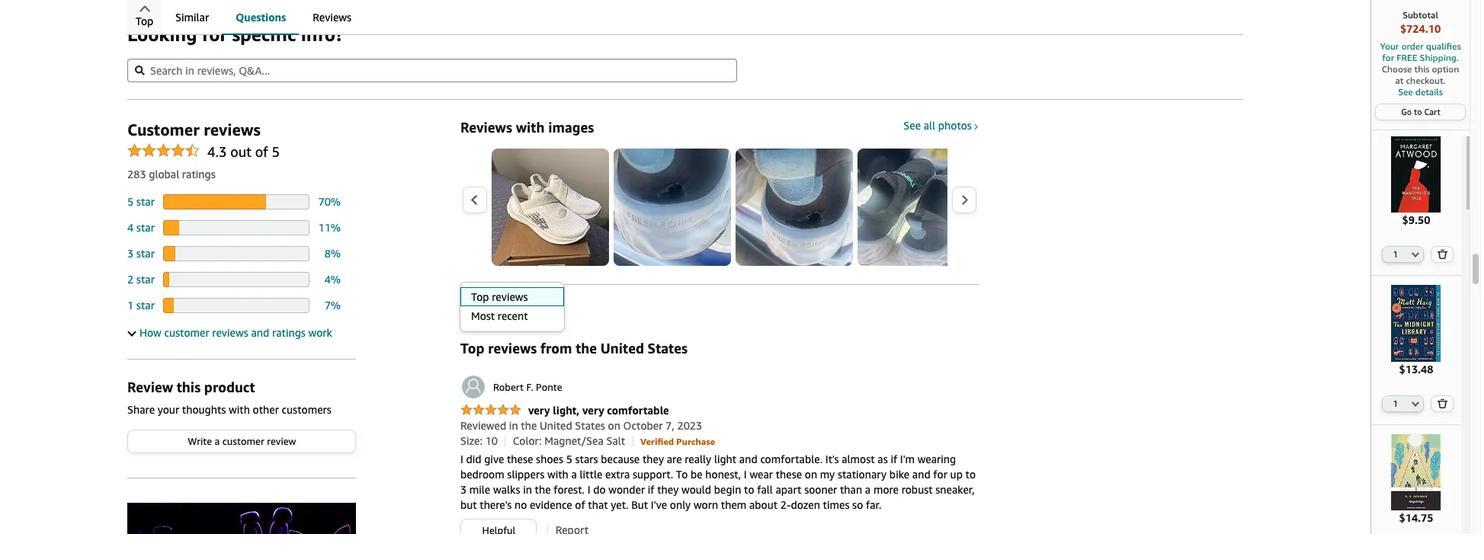 Task type: describe. For each thing, give the bounding box(es) containing it.
0 vertical spatial ratings
[[182, 168, 216, 181]]

0 vertical spatial they
[[643, 453, 664, 466]]

robert
[[493, 381, 524, 393]]

1 horizontal spatial 5
[[272, 144, 280, 160]]

choose
[[1382, 63, 1413, 75]]

progress bar for 5 star
[[163, 195, 310, 210]]

there's
[[480, 499, 512, 512]]

2 vertical spatial i
[[588, 483, 591, 496]]

similar
[[175, 11, 209, 24]]

looking for specific info?
[[127, 24, 344, 45]]

this inside your order qualifies for free shipping. choose this option at checkout. see details
[[1415, 63, 1430, 75]]

up
[[951, 468, 963, 481]]

0 horizontal spatial if
[[648, 483, 655, 496]]

go
[[1402, 107, 1412, 117]]

f.
[[526, 381, 533, 393]]

sneaker,
[[936, 483, 975, 496]]

see all photos
[[904, 119, 972, 132]]

begin
[[714, 483, 741, 496]]

recent
[[498, 309, 528, 322]]

your
[[1380, 40, 1399, 52]]

70% link
[[318, 196, 341, 208]]

product
[[204, 379, 255, 396]]

2 vertical spatial a
[[865, 483, 871, 496]]

reviewed in the united states on october 7, 2023
[[460, 419, 702, 432]]

0 horizontal spatial united
[[540, 419, 572, 432]]

3 inside i did give these shoes 5 stars because they are really light and comfortable. it's almost as if i'm wearing bedroom slippers with a little extra support. to be honest, i wear these on my stationary bike and for up to 3 mile walks in the forest. i do wonder if they would begin to fall apart sooner than a more robust sneaker, but there's no evidence of that yet. but i've only worn them about 2-dozen times so far.
[[460, 483, 467, 496]]

other
[[253, 404, 279, 417]]

wear
[[750, 468, 773, 481]]

1 star
[[127, 299, 155, 312]]

reviews with images
[[460, 119, 594, 136]]

out
[[230, 144, 252, 160]]

$14.75
[[1400, 512, 1434, 525]]

would
[[682, 483, 711, 496]]

1 for $13.48
[[1393, 398, 1398, 408]]

3 star
[[127, 247, 155, 260]]

customer reviews
[[127, 121, 261, 140]]

$724.10
[[1401, 22, 1441, 35]]

all
[[924, 119, 936, 132]]

0 horizontal spatial for
[[202, 24, 227, 45]]

0 vertical spatial with
[[516, 119, 545, 136]]

review
[[267, 436, 296, 448]]

1 for $9.50
[[1393, 250, 1398, 259]]

$9.50
[[1403, 214, 1431, 227]]

qualifies
[[1427, 40, 1461, 52]]

dropdown image for 1
[[1412, 252, 1420, 258]]

283
[[127, 168, 146, 181]]

top for top reviews
[[467, 301, 481, 311]]

0 vertical spatial if
[[891, 453, 898, 466]]

progress bar for 4 star
[[163, 221, 310, 236]]

reviews inside dropdown button
[[212, 327, 248, 340]]

the handmaid&#39;s tale image
[[1379, 136, 1455, 213]]

did
[[466, 453, 482, 466]]

mile
[[470, 483, 490, 496]]

reviews for top reviews most recent
[[492, 290, 528, 303]]

2 vertical spatial and
[[913, 468, 931, 481]]

reviews for customer reviews
[[204, 121, 261, 140]]

on inside i did give these shoes 5 stars because they are really light and comfortable. it's almost as if i'm wearing bedroom slippers with a little extra support. to be honest, i wear these on my stationary bike and for up to 3 mile walks in the forest. i do wonder if they would begin to fall apart sooner than a more robust sneaker, but there's no evidence of that yet. but i've only worn them about 2-dozen times so far.
[[805, 468, 818, 481]]

11% link
[[318, 221, 341, 234]]

Search in reviews, Q&A... search field
[[127, 59, 737, 83]]

for inside your order qualifies for free shipping. choose this option at checkout. see details
[[1383, 52, 1395, 63]]

this inside review this product share your thoughts with other customers
[[177, 379, 201, 396]]

70%
[[318, 196, 341, 208]]

light
[[714, 453, 737, 466]]

the inside i did give these shoes 5 stars because they are really light and comfortable. it's almost as if i'm wearing bedroom slippers with a little extra support. to be honest, i wear these on my stationary bike and for up to 3 mile walks in the forest. i do wonder if they would begin to fall apart sooner than a more robust sneaker, but there's no evidence of that yet. but i've only worn them about 2-dozen times so far.
[[535, 483, 551, 496]]

dropdown image for top reviews
[[551, 303, 559, 309]]

reviews for top reviews
[[483, 301, 511, 311]]

more
[[874, 483, 899, 496]]

stationary
[[838, 468, 887, 481]]

1 vertical spatial to
[[966, 468, 976, 481]]

your order qualifies for free shipping. choose this option at checkout. see details
[[1380, 40, 1461, 98]]

my
[[820, 468, 835, 481]]

malgudi days (penguin classics) image
[[1379, 434, 1455, 511]]

free
[[1397, 52, 1418, 63]]

1 vertical spatial the
[[521, 419, 537, 432]]

see details link
[[1379, 86, 1463, 98]]

verified purchase link
[[641, 435, 715, 448]]

0 horizontal spatial of
[[255, 144, 268, 160]]

but
[[460, 499, 477, 512]]

0 vertical spatial states
[[648, 340, 688, 357]]

progress bar for 2 star
[[163, 273, 310, 288]]

reviews for top reviews from the united states
[[488, 340, 537, 357]]

very light, very comfortable
[[528, 404, 669, 417]]

slippers
[[507, 468, 545, 481]]

that
[[588, 499, 608, 512]]

top reviews option
[[460, 287, 564, 306]]

3 star link
[[127, 247, 155, 260]]

at
[[1396, 75, 1404, 86]]

delete image for $9.50
[[1438, 250, 1449, 259]]

1 inside top reviews element
[[127, 299, 134, 312]]

see inside top reviews element
[[904, 119, 921, 132]]

comfortable
[[607, 404, 669, 417]]

0 vertical spatial to
[[1415, 107, 1423, 117]]

0 horizontal spatial in
[[509, 419, 518, 432]]

4
[[127, 221, 134, 234]]

give
[[484, 453, 504, 466]]

4 star
[[127, 221, 155, 234]]

customer inside dropdown button
[[164, 327, 209, 340]]

how customer reviews and ratings work button
[[127, 326, 332, 341]]

customer
[[127, 121, 200, 140]]

them
[[721, 499, 747, 512]]

do
[[593, 483, 606, 496]]

1 vertical spatial states
[[575, 419, 605, 432]]

fall
[[757, 483, 773, 496]]

list box containing top reviews
[[460, 287, 564, 325]]

2 horizontal spatial i
[[744, 468, 747, 481]]

size:
[[460, 435, 483, 448]]

purchase
[[677, 436, 715, 448]]

magnet/sea
[[545, 435, 604, 448]]

reviews for reviews with images
[[460, 119, 512, 136]]

review
[[127, 379, 173, 396]]

star for 2 star
[[136, 273, 155, 286]]

info?
[[301, 24, 344, 45]]

11%
[[318, 221, 341, 234]]

previous image
[[470, 194, 479, 206]]

evidence
[[530, 499, 572, 512]]

1 | image from the left
[[505, 436, 506, 447]]

next image
[[961, 194, 969, 206]]

light,
[[553, 404, 580, 417]]

delete image for $13.48
[[1438, 398, 1449, 408]]

0 horizontal spatial on
[[608, 419, 621, 432]]

ponte
[[536, 381, 563, 393]]

10
[[485, 435, 498, 448]]

with inside i did give these shoes 5 stars because they are really light and comfortable. it's almost as if i'm wearing bedroom slippers with a little extra support. to be honest, i wear these on my stationary bike and for up to 3 mile walks in the forest. i do wonder if they would begin to fall apart sooner than a more robust sneaker, but there's no evidence of that yet. but i've only worn them about 2-dozen times so far.
[[547, 468, 569, 481]]

2
[[127, 273, 134, 286]]

0 vertical spatial a
[[215, 436, 220, 448]]

1 very from the left
[[528, 404, 550, 417]]

checkout.
[[1407, 75, 1446, 86]]

| image
[[548, 526, 548, 535]]

times
[[823, 499, 850, 512]]

apart
[[776, 483, 802, 496]]

as
[[878, 453, 888, 466]]

questions
[[236, 11, 286, 24]]

top reviews element
[[127, 99, 1482, 535]]

2-
[[781, 499, 791, 512]]

$13.48
[[1400, 363, 1434, 376]]

2023
[[677, 419, 702, 432]]

1 vertical spatial and
[[740, 453, 758, 466]]

5 inside i did give these shoes 5 stars because they are really light and comfortable. it's almost as if i'm wearing bedroom slippers with a little extra support. to be honest, i wear these on my stationary bike and for up to 3 mile walks in the forest. i do wonder if they would begin to fall apart sooner than a more robust sneaker, but there's no evidence of that yet. but i've only worn them about 2-dozen times so far.
[[566, 453, 573, 466]]

0 horizontal spatial 5
[[127, 196, 134, 208]]

subtotal
[[1403, 9, 1439, 21]]

1 vertical spatial they
[[657, 483, 679, 496]]

thoughts
[[182, 404, 226, 417]]

verified purchase
[[641, 436, 715, 448]]

expand image
[[128, 328, 136, 337]]

customers
[[282, 404, 332, 417]]



Task type: locate. For each thing, give the bounding box(es) containing it.
review this product share your thoughts with other customers
[[127, 379, 332, 417]]

0 vertical spatial and
[[251, 327, 269, 340]]

1 horizontal spatial if
[[891, 453, 898, 466]]

very light, very comfortable link
[[460, 404, 669, 418]]

united
[[601, 340, 644, 357], [540, 419, 572, 432]]

star down "4 star"
[[136, 247, 155, 260]]

1 horizontal spatial see
[[1399, 86, 1413, 98]]

1 vertical spatial see
[[904, 119, 921, 132]]

2 vertical spatial the
[[535, 483, 551, 496]]

1 horizontal spatial dropdown image
[[1412, 252, 1420, 258]]

dropdown image down $9.50
[[1412, 252, 1420, 258]]

bike
[[890, 468, 910, 481]]

1 horizontal spatial this
[[1415, 63, 1430, 75]]

2 progress bar from the top
[[163, 221, 310, 236]]

dropdown image up from
[[551, 303, 559, 309]]

1 horizontal spatial to
[[966, 468, 976, 481]]

1 vertical spatial delete image
[[1438, 398, 1449, 408]]

1 vertical spatial 5
[[127, 196, 134, 208]]

dozen
[[791, 499, 820, 512]]

of
[[255, 144, 268, 160], [575, 499, 585, 512]]

1 horizontal spatial in
[[523, 483, 532, 496]]

list inside top reviews element
[[492, 149, 1482, 266]]

write a customer review
[[188, 436, 296, 448]]

list box
[[460, 287, 564, 325]]

delete image up the midnight library: a gma book club pick (a novel) 'image'
[[1438, 250, 1449, 259]]

delete image
[[1438, 250, 1449, 259], [1438, 398, 1449, 408]]

these up slippers
[[507, 453, 533, 466]]

this up see details "link"
[[1415, 63, 1430, 75]]

1 horizontal spatial 3
[[460, 483, 467, 496]]

color: magnet/sea salt
[[513, 435, 625, 448]]

robert f. ponte link
[[460, 374, 563, 400]]

1 vertical spatial with
[[229, 404, 250, 417]]

1 horizontal spatial states
[[648, 340, 688, 357]]

1 vertical spatial in
[[523, 483, 532, 496]]

7,
[[666, 419, 675, 432]]

and inside how customer reviews and ratings work dropdown button
[[251, 327, 269, 340]]

and left work
[[251, 327, 269, 340]]

| image right 10
[[505, 436, 506, 447]]

far.
[[866, 499, 882, 512]]

reviews up previous icon
[[460, 119, 512, 136]]

0 vertical spatial reviews
[[313, 11, 352, 24]]

and
[[251, 327, 269, 340], [740, 453, 758, 466], [913, 468, 931, 481]]

1 vertical spatial 3
[[460, 483, 467, 496]]

0 horizontal spatial a
[[215, 436, 220, 448]]

in
[[509, 419, 518, 432], [523, 483, 532, 496]]

the up color:
[[521, 419, 537, 432]]

0 vertical spatial in
[[509, 419, 518, 432]]

5 left stars
[[566, 453, 573, 466]]

1 horizontal spatial united
[[601, 340, 644, 357]]

ratings down 4.3
[[182, 168, 216, 181]]

go to cart link
[[1376, 104, 1465, 120]]

1 horizontal spatial and
[[740, 453, 758, 466]]

1 vertical spatial if
[[648, 483, 655, 496]]

0 vertical spatial for
[[202, 24, 227, 45]]

None submit
[[1432, 247, 1453, 263], [1432, 396, 1453, 411], [1432, 247, 1453, 263], [1432, 396, 1453, 411]]

ratings left work
[[272, 327, 306, 340]]

see inside your order qualifies for free shipping. choose this option at checkout. see details
[[1399, 86, 1413, 98]]

1 horizontal spatial i
[[588, 483, 591, 496]]

the up evidence
[[535, 483, 551, 496]]

0 vertical spatial this
[[1415, 63, 1430, 75]]

1 horizontal spatial very
[[583, 404, 604, 417]]

2 | image from the left
[[633, 436, 633, 447]]

1 up the midnight library: a gma book club pick (a novel) 'image'
[[1393, 250, 1398, 259]]

1 vertical spatial reviews
[[460, 119, 512, 136]]

top for top reviews from the united states
[[460, 340, 485, 357]]

it's
[[826, 453, 839, 466]]

0 horizontal spatial see
[[904, 119, 921, 132]]

3 star from the top
[[136, 247, 155, 260]]

0 horizontal spatial and
[[251, 327, 269, 340]]

star up the 4 star link
[[136, 196, 155, 208]]

0 vertical spatial see
[[1399, 86, 1413, 98]]

1 horizontal spatial a
[[571, 468, 577, 481]]

states up comfortable
[[648, 340, 688, 357]]

i left do
[[588, 483, 591, 496]]

salt
[[607, 435, 625, 448]]

of inside i did give these shoes 5 stars because they are really light and comfortable. it's almost as if i'm wearing bedroom slippers with a little extra support. to be honest, i wear these on my stationary bike and for up to 3 mile walks in the forest. i do wonder if they would begin to fall apart sooner than a more robust sneaker, but there's no evidence of that yet. but i've only worn them about 2-dozen times so far.
[[575, 499, 585, 512]]

really
[[685, 453, 712, 466]]

283 global ratings
[[127, 168, 216, 181]]

3
[[127, 247, 134, 260], [460, 483, 467, 496]]

1 horizontal spatial these
[[776, 468, 802, 481]]

delete image right dropdown image on the right of page
[[1438, 398, 1449, 408]]

0 vertical spatial these
[[507, 453, 533, 466]]

2 very from the left
[[583, 404, 604, 417]]

5 star link
[[127, 196, 155, 208]]

1
[[1393, 250, 1398, 259], [127, 299, 134, 312], [1393, 398, 1398, 408]]

1 star link
[[127, 299, 155, 312]]

on
[[608, 419, 621, 432], [805, 468, 818, 481]]

size: 10
[[460, 435, 498, 448]]

2 horizontal spatial to
[[1415, 107, 1423, 117]]

united up comfortable
[[601, 340, 644, 357]]

2 vertical spatial 5
[[566, 453, 573, 466]]

0 vertical spatial the
[[576, 340, 597, 357]]

with down product
[[229, 404, 250, 417]]

5 right out
[[272, 144, 280, 160]]

robust
[[902, 483, 933, 496]]

most
[[471, 309, 495, 322]]

forest.
[[554, 483, 585, 496]]

2 vertical spatial for
[[934, 468, 948, 481]]

walks
[[493, 483, 520, 496]]

a down stationary
[[865, 483, 871, 496]]

search image
[[135, 66, 145, 75]]

a up forest.
[[571, 468, 577, 481]]

1 horizontal spatial with
[[516, 119, 545, 136]]

honest,
[[706, 468, 741, 481]]

with left "images"
[[516, 119, 545, 136]]

from
[[541, 340, 572, 357]]

extra
[[605, 468, 630, 481]]

wearing
[[918, 453, 956, 466]]

progress bar
[[163, 195, 310, 210], [163, 221, 310, 236], [163, 247, 310, 262], [163, 273, 310, 288], [163, 298, 310, 314]]

with inside review this product share your thoughts with other customers
[[229, 404, 250, 417]]

0 vertical spatial of
[[255, 144, 268, 160]]

top inside top reviews most recent
[[471, 290, 489, 303]]

most recent link
[[460, 306, 564, 325]]

customer right how at the left bottom of page
[[164, 327, 209, 340]]

0 horizontal spatial customer
[[164, 327, 209, 340]]

on up salt
[[608, 419, 621, 432]]

1 vertical spatial ratings
[[272, 327, 306, 340]]

5 up 4
[[127, 196, 134, 208]]

if down support.
[[648, 483, 655, 496]]

ratings inside how customer reviews and ratings work dropdown button
[[272, 327, 306, 340]]

1 horizontal spatial of
[[575, 499, 585, 512]]

i left did
[[460, 453, 463, 466]]

very
[[528, 404, 550, 417], [583, 404, 604, 417]]

in down slippers
[[523, 483, 532, 496]]

2 vertical spatial 1
[[1393, 398, 1398, 408]]

8% link
[[325, 247, 341, 260]]

1 vertical spatial 1
[[127, 299, 134, 312]]

2 delete image from the top
[[1438, 398, 1449, 408]]

in inside i did give these shoes 5 stars because they are really light and comfortable. it's almost as if i'm wearing bedroom slippers with a little extra support. to be honest, i wear these on my stationary bike and for up to 3 mile walks in the forest. i do wonder if they would begin to fall apart sooner than a more robust sneaker, but there's no evidence of that yet. but i've only worn them about 2-dozen times so far.
[[523, 483, 532, 496]]

they up 'i've'
[[657, 483, 679, 496]]

1 progress bar from the top
[[163, 195, 310, 210]]

1 horizontal spatial customer
[[223, 436, 264, 448]]

top for top
[[135, 14, 154, 27]]

2 vertical spatial with
[[547, 468, 569, 481]]

2 horizontal spatial a
[[865, 483, 871, 496]]

| image right salt
[[633, 436, 633, 447]]

with down shoes
[[547, 468, 569, 481]]

i'm
[[900, 453, 915, 466]]

top reviews from the united states
[[460, 340, 688, 357]]

they up support.
[[643, 453, 664, 466]]

1 horizontal spatial for
[[934, 468, 948, 481]]

1 delete image from the top
[[1438, 250, 1449, 259]]

to left fall
[[744, 483, 755, 496]]

1 horizontal spatial on
[[805, 468, 818, 481]]

see left all
[[904, 119, 921, 132]]

of left "that"
[[575, 499, 585, 512]]

0 vertical spatial on
[[608, 419, 621, 432]]

stars
[[575, 453, 598, 466]]

star for 5 star
[[136, 196, 155, 208]]

your
[[158, 404, 179, 417]]

5 star from the top
[[136, 299, 155, 312]]

they
[[643, 453, 664, 466], [657, 483, 679, 496]]

star for 1 star
[[136, 299, 155, 312]]

0 vertical spatial delete image
[[1438, 250, 1449, 259]]

progress bar for 3 star
[[163, 247, 310, 262]]

and up robust
[[913, 468, 931, 481]]

this up thoughts
[[177, 379, 201, 396]]

to
[[676, 468, 688, 481]]

4 star from the top
[[136, 273, 155, 286]]

1 horizontal spatial reviews
[[460, 119, 512, 136]]

0 horizontal spatial ratings
[[182, 168, 216, 181]]

1 vertical spatial united
[[540, 419, 572, 432]]

0 vertical spatial 1
[[1393, 250, 1398, 259]]

top reviews most recent
[[471, 290, 528, 322]]

color:
[[513, 435, 542, 448]]

support.
[[633, 468, 673, 481]]

0 horizontal spatial | image
[[505, 436, 506, 447]]

3 up but
[[460, 483, 467, 496]]

how customer reviews and ratings work
[[140, 327, 332, 340]]

reviewed
[[460, 419, 506, 432]]

7% link
[[325, 299, 341, 312]]

united down 'very light, very comfortable' link
[[540, 419, 572, 432]]

0 vertical spatial dropdown image
[[1412, 252, 1420, 258]]

this
[[1415, 63, 1430, 75], [177, 379, 201, 396]]

star for 3 star
[[136, 247, 155, 260]]

list
[[492, 149, 1482, 266]]

to
[[1415, 107, 1423, 117], [966, 468, 976, 481], [744, 483, 755, 496]]

of right out
[[255, 144, 268, 160]]

on left my
[[805, 468, 818, 481]]

top reviews
[[467, 301, 511, 311]]

2 vertical spatial to
[[744, 483, 755, 496]]

very down the f.
[[528, 404, 550, 417]]

to right up
[[966, 468, 976, 481]]

star right 4
[[136, 221, 155, 234]]

0 vertical spatial customer
[[164, 327, 209, 340]]

4 progress bar from the top
[[163, 273, 310, 288]]

a right write
[[215, 436, 220, 448]]

1 star from the top
[[136, 196, 155, 208]]

bedroom
[[460, 468, 505, 481]]

3 down 4
[[127, 247, 134, 260]]

reviews inside top reviews most recent
[[492, 290, 528, 303]]

Helpful submit
[[461, 520, 536, 535]]

i left the wear
[[744, 468, 747, 481]]

if
[[891, 453, 898, 466], [648, 483, 655, 496]]

for left free
[[1383, 52, 1395, 63]]

3 progress bar from the top
[[163, 247, 310, 262]]

for inside i did give these shoes 5 stars because they are really light and comfortable. it's almost as if i'm wearing bedroom slippers with a little extra support. to be honest, i wear these on my stationary bike and for up to 3 mile walks in the forest. i do wonder if they would begin to fall apart sooner than a more robust sneaker, but there's no evidence of that yet. but i've only worn them about 2-dozen times so far.
[[934, 468, 948, 481]]

8%
[[325, 247, 341, 260]]

than
[[840, 483, 863, 496]]

5 progress bar from the top
[[163, 298, 310, 314]]

to right go
[[1415, 107, 1423, 117]]

star for 4 star
[[136, 221, 155, 234]]

1 vertical spatial on
[[805, 468, 818, 481]]

| image
[[505, 436, 506, 447], [633, 436, 633, 447]]

1 vertical spatial of
[[575, 499, 585, 512]]

5 star
[[127, 196, 155, 208]]

1 vertical spatial these
[[776, 468, 802, 481]]

details
[[1416, 86, 1443, 98]]

images
[[548, 119, 594, 136]]

0 horizontal spatial with
[[229, 404, 250, 417]]

progress bar for 1 star
[[163, 298, 310, 314]]

and up the wear
[[740, 453, 758, 466]]

7%
[[325, 299, 341, 312]]

0 vertical spatial 3
[[127, 247, 134, 260]]

0 horizontal spatial these
[[507, 453, 533, 466]]

1 vertical spatial for
[[1383, 52, 1395, 63]]

states down very light, very comfortable
[[575, 419, 605, 432]]

but
[[632, 499, 648, 512]]

star down 2 star link
[[136, 299, 155, 312]]

0 horizontal spatial this
[[177, 379, 201, 396]]

4%
[[325, 273, 341, 286]]

see up go
[[1399, 86, 1413, 98]]

2 star from the top
[[136, 221, 155, 234]]

these up 'apart' on the bottom right of the page
[[776, 468, 802, 481]]

customer left review
[[223, 436, 264, 448]]

0 horizontal spatial i
[[460, 453, 463, 466]]

dropdown image
[[1412, 252, 1420, 258], [551, 303, 559, 309]]

worn
[[694, 499, 718, 512]]

reviews
[[313, 11, 352, 24], [460, 119, 512, 136]]

1 left dropdown image on the right of page
[[1393, 398, 1398, 408]]

0 vertical spatial i
[[460, 453, 463, 466]]

2 star
[[127, 273, 155, 286]]

1 vertical spatial i
[[744, 468, 747, 481]]

if right the as
[[891, 453, 898, 466]]

customer
[[164, 327, 209, 340], [223, 436, 264, 448]]

top for top reviews most recent
[[471, 290, 489, 303]]

0 horizontal spatial to
[[744, 483, 755, 496]]

work
[[308, 327, 332, 340]]

very up reviewed in the united states on october 7, 2023
[[583, 404, 604, 417]]

in up color:
[[509, 419, 518, 432]]

dropdown image
[[1412, 401, 1420, 407]]

0 horizontal spatial reviews
[[313, 11, 352, 24]]

the midnight library: a gma book club pick (a novel) image
[[1379, 285, 1455, 362]]

for down wearing
[[934, 468, 948, 481]]

4.3
[[207, 144, 227, 160]]

2 horizontal spatial for
[[1383, 52, 1395, 63]]

1 down 2
[[127, 299, 134, 312]]

comfortable.
[[761, 453, 823, 466]]

the right from
[[576, 340, 597, 357]]

0 horizontal spatial very
[[528, 404, 550, 417]]

only
[[670, 499, 691, 512]]

0 horizontal spatial 3
[[127, 247, 134, 260]]

0 horizontal spatial states
[[575, 419, 605, 432]]

reviews for reviews
[[313, 11, 352, 24]]

0 vertical spatial united
[[601, 340, 644, 357]]

be
[[691, 468, 703, 481]]

reviews up info?
[[313, 11, 352, 24]]

0 vertical spatial 5
[[272, 144, 280, 160]]

2 horizontal spatial with
[[547, 468, 569, 481]]

for down similar
[[202, 24, 227, 45]]

1 horizontal spatial | image
[[633, 436, 633, 447]]

star right 2
[[136, 273, 155, 286]]



Task type: vqa. For each thing, say whether or not it's contained in the screenshot.
1 in Top reviews element
yes



